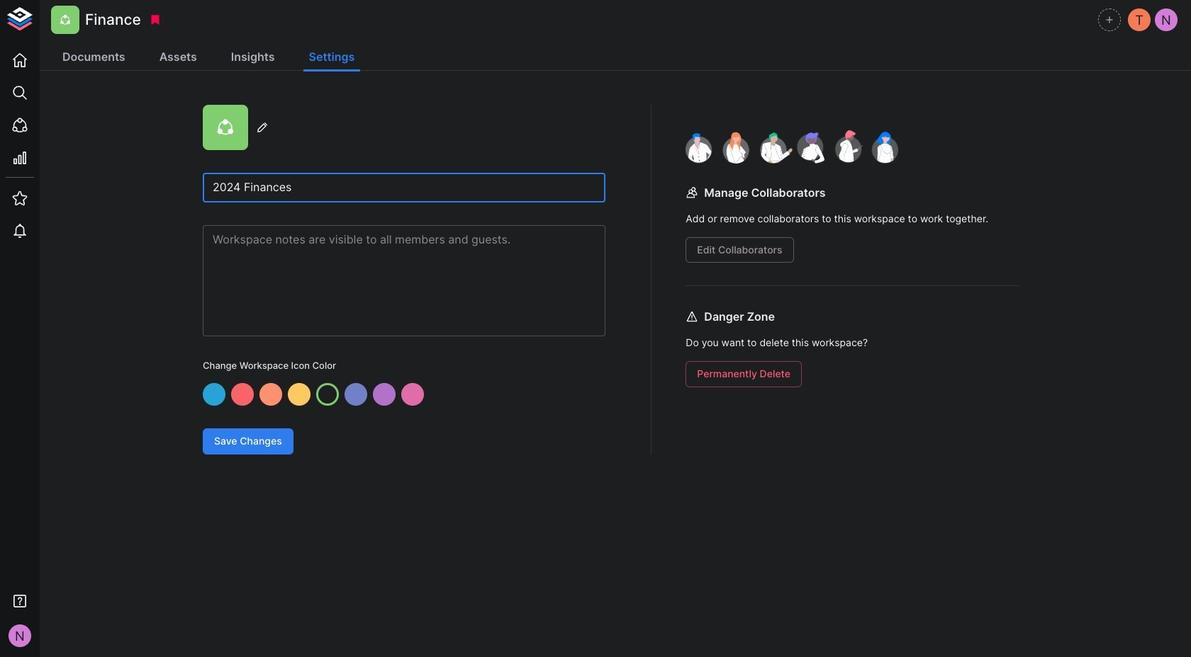 Task type: locate. For each thing, give the bounding box(es) containing it.
Workspace Name text field
[[203, 173, 605, 203]]



Task type: describe. For each thing, give the bounding box(es) containing it.
Workspace notes are visible to all members and guests. text field
[[203, 225, 605, 337]]

remove bookmark image
[[149, 13, 162, 26]]



Task type: vqa. For each thing, say whether or not it's contained in the screenshot.
Workspace Name 'text field'
yes



